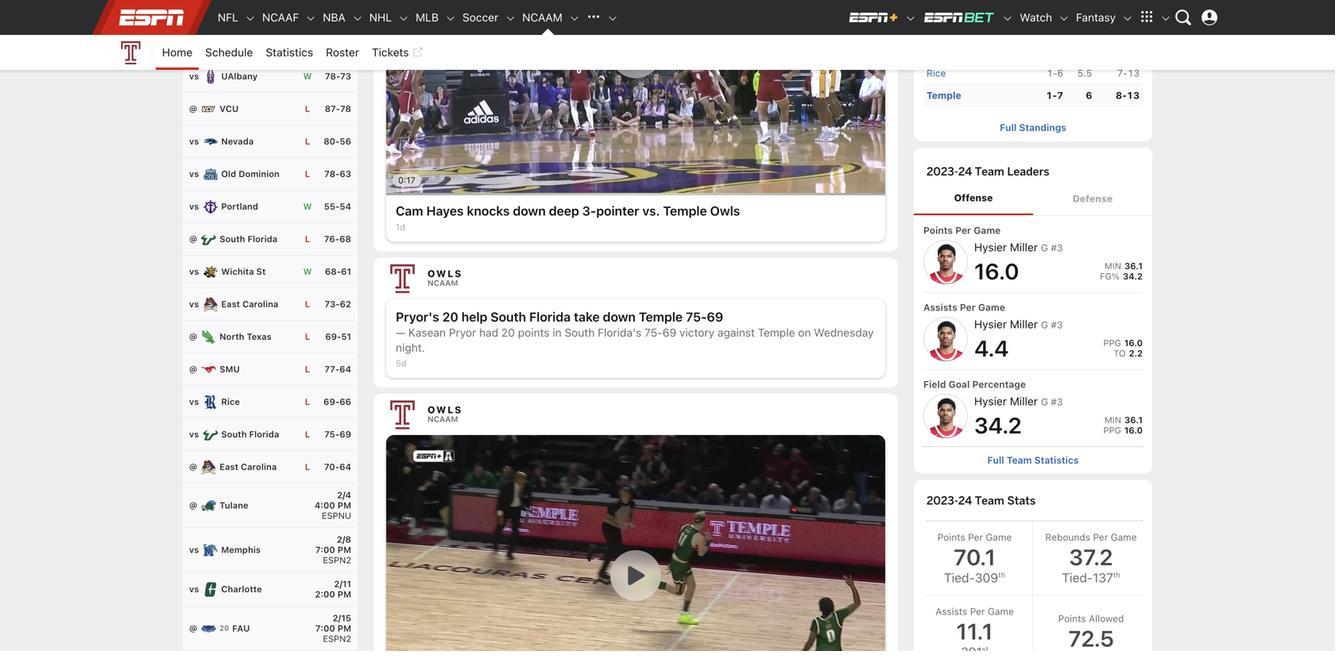 Task type: vqa. For each thing, say whether or not it's contained in the screenshot.


Task type: describe. For each thing, give the bounding box(es) containing it.
saint joseph's
[[221, 6, 285, 16]]

pm for 2/11
[[338, 590, 351, 600]]

assists per game
[[924, 302, 1006, 313]]

2/4 4:00 pm espnu
[[315, 491, 351, 522]]

points
[[518, 326, 550, 340]]

per down offense button
[[956, 225, 972, 236]]

more espn image
[[1135, 6, 1159, 29]]

4:00
[[315, 501, 335, 511]]

75-69
[[325, 430, 351, 440]]

77-
[[325, 365, 340, 375]]

36.1 for 34.2
[[1125, 415, 1143, 426]]

st
[[256, 267, 266, 277]]

2-5
[[1047, 1, 1064, 12]]

13 for 6
[[1127, 90, 1140, 101]]

hysier miller g #3 for 34.2
[[975, 395, 1063, 408]]

florida for 76-68
[[248, 234, 278, 244]]

rice link
[[927, 66, 946, 81]]

game for 37.2
[[1111, 532, 1137, 544]]

8- for 6
[[1116, 90, 1127, 101]]

south florida for vs
[[221, 430, 279, 440]]

ncaam inside "link"
[[523, 11, 563, 24]]

vs for east carolina
[[189, 299, 199, 310]]

1 vertical spatial 69
[[663, 326, 677, 340]]

0 horizontal spatial statistics
[[266, 46, 313, 59]]

2 vs from the top
[[189, 39, 199, 49]]

w for 78-73
[[303, 71, 312, 81]]

nba
[[323, 11, 346, 24]]

ppg inside ppg 16.0 to 2.2
[[1104, 338, 1122, 349]]

4.5
[[1078, 1, 1093, 12]]

south up had
[[491, 310, 526, 325]]

11.1
[[957, 619, 993, 645]]

tulane
[[220, 501, 249, 511]]

13 for 5.5
[[1128, 68, 1140, 79]]

l for 77-64
[[305, 365, 310, 375]]

78-73
[[325, 71, 351, 81]]

fau
[[232, 624, 250, 634]]

34.2 inside min 36.1 fg% 34.2
[[1123, 272, 1143, 282]]

51
[[341, 332, 351, 342]]

hysier miller image for 34.2
[[924, 394, 968, 439]]

cam
[[396, 203, 423, 219]]

8- for 5
[[1118, 23, 1128, 34]]

rebounds per game 37.2 tied-137 th
[[1046, 532, 1137, 586]]

bloomsburg
[[221, 39, 274, 49]]

memphis
[[221, 545, 261, 556]]

20 inside the 20 fau
[[220, 625, 229, 633]]

per for 70.1
[[969, 532, 984, 544]]

2023- for 2023-24 team stats
[[927, 494, 959, 509]]

down inside cam hayes knocks down deep 3-pointer vs. temple owls 1d
[[513, 203, 546, 219]]

85-55
[[324, 39, 351, 49]]

per up 4.4
[[960, 302, 976, 313]]

l for 74-65
[[305, 6, 310, 16]]

1 vertical spatial team
[[1007, 455, 1032, 466]]

24 for 2023-24 team leaders
[[959, 164, 973, 179]]

2/8 7:00 pm espn2
[[316, 535, 351, 566]]

1 horizontal spatial 5
[[1087, 23, 1093, 34]]

73-62
[[325, 299, 351, 310]]

76-
[[324, 234, 340, 244]]

56
[[340, 136, 351, 147]]

wichita
[[221, 267, 254, 277]]

1 horizontal spatial 75-
[[645, 326, 663, 340]]

east for vs
[[221, 299, 240, 310]]

north texas
[[220, 332, 272, 342]]

61
[[341, 267, 351, 277]]

min for 34.2
[[1105, 415, 1122, 426]]

1-6
[[1047, 68, 1064, 79]]

0 horizontal spatial 75-
[[325, 430, 340, 440]]

soccer
[[463, 11, 499, 24]]

24 for 2023-24 team stats
[[959, 494, 973, 509]]

2 horizontal spatial 69
[[707, 310, 724, 325]]

11-8
[[1118, 1, 1140, 12]]

62
[[340, 299, 351, 310]]

pryor
[[449, 326, 476, 340]]

w for 55-54
[[303, 202, 312, 212]]

miller for 34.2
[[1010, 395, 1038, 408]]

16.0 inside ppg 16.0 to 2.2
[[1125, 338, 1143, 349]]

@ for tulane
[[189, 501, 197, 511]]

dominion
[[239, 169, 280, 179]]

l for 70-64
[[305, 462, 310, 473]]

ncaaf image
[[305, 13, 317, 24]]

68
[[340, 234, 351, 244]]

1 vertical spatial 20
[[502, 326, 515, 340]]

2/11
[[334, 580, 351, 590]]

5d
[[396, 359, 407, 369]]

vs for rice
[[189, 397, 199, 407]]

old
[[221, 169, 236, 179]]

full team statistics link
[[988, 455, 1079, 466]]

points for points allowed
[[1059, 614, 1087, 625]]

external link image
[[412, 43, 423, 62]]

68-61
[[325, 267, 351, 277]]

2/4
[[337, 491, 351, 501]]

nba link
[[317, 0, 352, 35]]

hysier miller image for 4.4
[[924, 317, 968, 362]]

78
[[340, 104, 351, 114]]

7 @ from the top
[[189, 624, 197, 634]]

soccer image
[[505, 13, 516, 24]]

team for stats
[[975, 494, 1005, 509]]

2 vertical spatial 6
[[1086, 90, 1093, 101]]

68-
[[325, 267, 341, 277]]

fantasy
[[1077, 11, 1116, 24]]

0 vertical spatial 5
[[1058, 1, 1064, 12]]

2/15
[[333, 614, 351, 624]]

80-
[[324, 136, 340, 147]]

2/15 7:00 pm espn2
[[316, 614, 351, 645]]

espn2 for 2/8 7:00 pm espn2
[[323, 556, 351, 566]]

game down offense button
[[974, 225, 1001, 236]]

watch link
[[1014, 0, 1059, 35]]

schedule
[[205, 46, 253, 59]]

offense
[[955, 192, 993, 203]]

#3 for 4.4
[[1051, 320, 1063, 331]]

knocks
[[467, 203, 510, 219]]

saint
[[221, 6, 244, 16]]

pointer
[[597, 203, 640, 219]]

hysier for 16.0
[[975, 241, 1007, 254]]

7
[[1058, 90, 1064, 101]]

hayes
[[427, 203, 464, 219]]

ppg 16.0 to 2.2
[[1104, 338, 1143, 359]]

goal
[[949, 379, 970, 390]]

1- for 6
[[1047, 68, 1058, 79]]

l for 69-51
[[305, 332, 310, 342]]

2:00
[[315, 590, 335, 600]]

63
[[340, 169, 351, 179]]

espn plus image
[[906, 13, 917, 24]]

2023-24 team stats
[[927, 494, 1036, 509]]

l for 78-63
[[305, 169, 310, 179]]

l for 80-56
[[305, 136, 310, 147]]

tied- for 37.2
[[1062, 571, 1093, 586]]

allowed
[[1089, 614, 1125, 625]]

soccer link
[[456, 0, 505, 35]]

east carolina for @
[[220, 462, 277, 473]]

6 for 2-
[[1058, 23, 1064, 34]]

south down take at the left top of page
[[565, 326, 595, 340]]

4.4
[[975, 335, 1009, 362]]

ncaam image
[[569, 13, 580, 24]]

@ for vcu
[[189, 104, 197, 114]]

ncaam link
[[516, 0, 569, 35]]

137
[[1093, 571, 1114, 586]]

0 horizontal spatial rice
[[221, 397, 240, 407]]

espnu
[[322, 511, 351, 522]]

vs for portland
[[189, 202, 199, 212]]

0 vertical spatial 20
[[443, 310, 459, 325]]

nfl image
[[245, 13, 256, 24]]

11-
[[1118, 1, 1134, 12]]

0 vertical spatial 16.0
[[975, 258, 1020, 285]]

309
[[975, 571, 999, 586]]

74-65
[[325, 6, 351, 16]]

ppg inside min 36.1 ppg 16.0
[[1104, 426, 1122, 436]]

leaders
[[1008, 164, 1050, 179]]

per for 37.2
[[1094, 532, 1109, 544]]

2 vertical spatial owls
[[428, 405, 463, 416]]

temple left on
[[758, 326, 796, 340]]

field
[[924, 379, 947, 390]]

th for 70.1
[[999, 572, 1006, 580]]

team for leaders
[[975, 164, 1005, 179]]

take
[[574, 310, 600, 325]]

69- for 51
[[325, 332, 341, 342]]

@ for south florida
[[189, 234, 197, 244]]

80-56
[[324, 136, 351, 147]]

hysier miller image for 16.0
[[924, 240, 968, 284]]

nfl link
[[211, 0, 245, 35]]

temple up victory
[[639, 310, 683, 325]]

north
[[220, 332, 244, 342]]

min for 16.0
[[1105, 261, 1122, 272]]

mlb image
[[445, 13, 456, 24]]

85-
[[324, 39, 340, 49]]

@ for north texas
[[189, 332, 197, 342]]



Task type: locate. For each thing, give the bounding box(es) containing it.
3 hysier miller image from the top
[[924, 394, 968, 439]]

0 vertical spatial 75-
[[686, 310, 707, 325]]

fantasy image
[[1123, 13, 1134, 24]]

assists up field
[[924, 302, 958, 313]]

assists for assists per game 11.1
[[936, 607, 968, 618]]

1 2- from the top
[[1047, 1, 1058, 12]]

min 36.1 ppg 16.0
[[1104, 415, 1143, 436]]

20
[[443, 310, 459, 325], [502, 326, 515, 340], [220, 625, 229, 633]]

espn2 down 2/8
[[323, 556, 351, 566]]

temple inside cam hayes knocks down deep 3-pointer vs. temple owls 1d
[[663, 203, 707, 219]]

to
[[1114, 349, 1126, 359]]

miller down offense button
[[1010, 241, 1038, 254]]

77-64
[[325, 365, 351, 375]]

espn2 inside 2/15 7:00 pm espn2
[[323, 634, 351, 645]]

hysier miller g #3 for 4.4
[[975, 318, 1063, 331]]

2 hysier miller image from the top
[[924, 317, 968, 362]]

70.1
[[954, 545, 996, 571]]

7 vs from the top
[[189, 267, 199, 277]]

g for 4.4
[[1042, 320, 1049, 331]]

l left 77-
[[305, 365, 310, 375]]

5.5
[[1078, 68, 1093, 79]]

assists for assists per game
[[924, 302, 958, 313]]

w
[[303, 39, 312, 49], [303, 71, 312, 81], [303, 202, 312, 212], [303, 267, 312, 277]]

1 vertical spatial south florida
[[221, 430, 279, 440]]

1 vertical spatial 5
[[1087, 23, 1093, 34]]

temple right vs.
[[663, 203, 707, 219]]

owls up pryor's
[[428, 268, 463, 280]]

2 th from the left
[[1114, 572, 1121, 580]]

69- down 73-
[[325, 332, 341, 342]]

points up 70.1 at right
[[938, 532, 966, 544]]

8 l from the top
[[305, 365, 310, 375]]

florida up st
[[248, 234, 278, 244]]

0 vertical spatial g
[[1042, 242, 1049, 254]]

0 vertical spatial miller
[[1010, 241, 1038, 254]]

charlotte
[[221, 585, 262, 595]]

1 vertical spatial carolina
[[241, 462, 277, 473]]

nhl
[[370, 11, 392, 24]]

l left 70-
[[305, 462, 310, 473]]

34.2
[[1123, 272, 1143, 282], [975, 413, 1022, 439]]

16.0 inside min 36.1 ppg 16.0
[[1125, 426, 1143, 436]]

1 vertical spatial down
[[603, 310, 636, 325]]

l left 87-
[[305, 104, 310, 114]]

2 64 from the top
[[340, 462, 351, 473]]

list containing 16.0
[[924, 224, 1143, 439]]

field goal percentage
[[924, 379, 1026, 390]]

team up 'offense'
[[975, 164, 1005, 179]]

69 down 66
[[340, 430, 351, 440]]

south florida up wichita st
[[220, 234, 278, 244]]

south florida for @
[[220, 234, 278, 244]]

1 g from the top
[[1042, 242, 1049, 254]]

2 owls ncaam from the top
[[428, 405, 463, 424]]

1 vertical spatial g
[[1042, 320, 1049, 331]]

0 vertical spatial 69-
[[325, 332, 341, 342]]

2-6
[[1047, 23, 1064, 34]]

pm right 2:00
[[338, 590, 351, 600]]

78- down roster link
[[325, 71, 341, 81]]

3 hysier miller g #3 from the top
[[975, 395, 1063, 408]]

1 espn2 from the top
[[323, 556, 351, 566]]

36.1 down '2.2'
[[1125, 415, 1143, 426]]

1 vertical spatial assists
[[936, 607, 968, 618]]

0 vertical spatial hysier miller g #3
[[975, 241, 1063, 254]]

7:00 down 2:00
[[316, 624, 335, 634]]

2 36.1 from the top
[[1125, 415, 1143, 426]]

l for 76-68
[[305, 234, 310, 244]]

4 @ from the top
[[189, 365, 197, 375]]

statistics down ncaaf link
[[266, 46, 313, 59]]

0 vertical spatial statistics
[[266, 46, 313, 59]]

1 hysier miller image from the top
[[924, 240, 968, 284]]

fg%
[[1100, 272, 1120, 282]]

64 up 66
[[340, 365, 351, 375]]

36.1 for 16.0
[[1125, 261, 1143, 272]]

2- for 2-5
[[1047, 1, 1058, 12]]

1 hysier from the top
[[975, 241, 1007, 254]]

1 horizontal spatial th
[[1114, 572, 1121, 580]]

2023- up 'offense'
[[927, 164, 959, 179]]

3 @ from the top
[[189, 332, 197, 342]]

0 vertical spatial 64
[[340, 365, 351, 375]]

assists per game 11.1
[[936, 607, 1014, 645]]

florida's
[[598, 326, 642, 340]]

l left 74-
[[305, 6, 310, 16]]

ncaaf
[[262, 11, 299, 24]]

1 miller from the top
[[1010, 241, 1038, 254]]

7:00 inside the 2/8 7:00 pm espn2
[[316, 545, 335, 556]]

profile management image
[[1202, 10, 1218, 25]]

portland
[[221, 202, 258, 212]]

5 vs from the top
[[189, 169, 199, 179]]

miller down percentage
[[1010, 395, 1038, 408]]

3 hysier from the top
[[975, 395, 1007, 408]]

5
[[1058, 1, 1064, 12], [1087, 23, 1093, 34]]

nhl image
[[398, 13, 410, 24]]

l for 73-62
[[305, 299, 310, 310]]

ncaaf link
[[256, 0, 305, 35]]

2 pm from the top
[[338, 545, 351, 556]]

34.2 right fg%
[[1123, 272, 1143, 282]]

game inside 'rebounds per game 37.2 tied-137 th'
[[1111, 532, 1137, 544]]

2 vertical spatial 13
[[1127, 90, 1140, 101]]

full standings
[[1000, 122, 1067, 133]]

78- up 55-
[[324, 169, 340, 179]]

1 vertical spatial 8-13
[[1116, 90, 1140, 101]]

g
[[1042, 242, 1049, 254], [1042, 320, 1049, 331], [1042, 397, 1049, 408]]

down up florida's
[[603, 310, 636, 325]]

tulsa link
[[927, 0, 951, 14]]

tab list containing offense
[[914, 183, 1153, 215]]

69 up victory
[[707, 310, 724, 325]]

2 espn2 from the top
[[323, 634, 351, 645]]

0 vertical spatial #3
[[1051, 242, 1063, 254]]

miller up percentage
[[1010, 318, 1038, 331]]

4 pm from the top
[[338, 624, 351, 634]]

l left 76-
[[305, 234, 310, 244]]

3 pm from the top
[[338, 590, 351, 600]]

l left 69-66
[[305, 397, 310, 407]]

list
[[924, 224, 1143, 439]]

night.
[[396, 342, 425, 355]]

assists inside assists per game 11.1
[[936, 607, 968, 618]]

2 vertical spatial hysier
[[975, 395, 1007, 408]]

64 for 77-
[[340, 365, 351, 375]]

13 for 5
[[1128, 23, 1140, 34]]

tab list
[[914, 183, 1153, 215]]

1 vertical spatial 2-
[[1047, 23, 1058, 34]]

espn2 inside the 2/8 7:00 pm espn2
[[323, 556, 351, 566]]

1 64 from the top
[[340, 365, 351, 375]]

1 vertical spatial 7:00
[[316, 624, 335, 634]]

2 vertical spatial 75-
[[325, 430, 340, 440]]

#3 for 34.2
[[1051, 397, 1063, 408]]

points left allowed
[[1059, 614, 1087, 625]]

owls ncaam
[[428, 268, 463, 288], [428, 405, 463, 424]]

nhl link
[[363, 0, 398, 35]]

th for 37.2
[[1114, 572, 1121, 580]]

2 horizontal spatial 20
[[502, 326, 515, 340]]

mlb
[[416, 11, 439, 24]]

espn bet image
[[1003, 13, 1014, 24]]

game inside assists per game 11.1
[[988, 607, 1014, 618]]

florida for 75-69
[[249, 430, 279, 440]]

roster link
[[320, 35, 366, 70]]

73
[[341, 71, 351, 81]]

1 7:00 from the top
[[316, 545, 335, 556]]

0 vertical spatial 36.1
[[1125, 261, 1143, 272]]

cam hayes knocks down deep 3-pointer vs. temple owls 1d
[[396, 203, 740, 232]]

vs for charlotte
[[189, 585, 199, 595]]

0 vertical spatial full
[[1000, 122, 1017, 133]]

5 down 4.5
[[1087, 23, 1093, 34]]

1 #3 from the top
[[1051, 242, 1063, 254]]

1 owls ncaam from the top
[[428, 268, 463, 288]]

2 hysier miller g #3 from the top
[[975, 318, 1063, 331]]

th inside points per game 70.1 tied-309 th
[[999, 572, 1006, 580]]

pm right 4:00
[[338, 501, 351, 511]]

6 vs from the top
[[189, 202, 199, 212]]

full for full team statistics
[[988, 455, 1005, 466]]

4 w from the top
[[303, 267, 312, 277]]

points for points per game
[[924, 225, 953, 236]]

per inside points per game 70.1 tied-309 th
[[969, 532, 984, 544]]

hysier down points per game
[[975, 241, 1007, 254]]

78-
[[325, 71, 341, 81], [324, 169, 340, 179]]

tied- up assists per game 11.1
[[945, 571, 975, 586]]

1 horizontal spatial 69
[[663, 326, 677, 340]]

wednesday
[[814, 326, 874, 340]]

deep
[[549, 203, 579, 219]]

temple
[[927, 90, 962, 101], [663, 203, 707, 219], [639, 310, 683, 325], [758, 326, 796, 340]]

1 vertical spatial 69-
[[324, 397, 340, 407]]

game for 11.1
[[988, 607, 1014, 618]]

8- down 7-
[[1116, 90, 1127, 101]]

1 hysier miller g #3 from the top
[[975, 241, 1063, 254]]

2 2- from the top
[[1047, 23, 1058, 34]]

2023- up 70.1 at right
[[927, 494, 959, 509]]

0 vertical spatial assists
[[924, 302, 958, 313]]

assists inside list
[[924, 302, 958, 313]]

6
[[1058, 23, 1064, 34], [1058, 68, 1064, 79], [1086, 90, 1093, 101]]

55
[[340, 39, 351, 49]]

2 vertical spatial g
[[1042, 397, 1049, 408]]

l for 69-66
[[305, 397, 310, 407]]

min inside min 36.1 fg% 34.2
[[1105, 261, 1122, 272]]

55-
[[324, 202, 340, 212]]

6 down 5.5
[[1086, 90, 1093, 101]]

69- down 77-
[[324, 397, 340, 407]]

0 vertical spatial south florida
[[220, 234, 278, 244]]

1 vertical spatial ppg
[[1104, 426, 1122, 436]]

1- up "1-7"
[[1047, 68, 1058, 79]]

13
[[1128, 23, 1140, 34], [1128, 68, 1140, 79], [1127, 90, 1140, 101]]

nba image
[[352, 13, 363, 24]]

hysier miller image down field
[[924, 394, 968, 439]]

game for 70.1
[[986, 532, 1012, 544]]

2 2023- from the top
[[927, 494, 959, 509]]

g for 34.2
[[1042, 397, 1049, 408]]

1 vertical spatial 36.1
[[1125, 415, 1143, 426]]

pm inside 2/15 7:00 pm espn2
[[338, 624, 351, 634]]

1 w from the top
[[303, 39, 312, 49]]

vs for nevada
[[189, 136, 199, 147]]

south down smu
[[221, 430, 247, 440]]

2/11 2:00 pm
[[315, 580, 351, 600]]

13 down 7-13
[[1127, 90, 1140, 101]]

12 vs from the top
[[189, 585, 199, 595]]

florida
[[248, 234, 278, 244], [530, 310, 571, 325], [249, 430, 279, 440]]

0 horizontal spatial 69
[[340, 430, 351, 440]]

0:17
[[398, 175, 416, 186]]

points per game
[[924, 225, 1001, 236]]

espn bet image
[[923, 11, 996, 24]]

2 vertical spatial hysier miller g #3
[[975, 395, 1063, 408]]

1 vertical spatial 24
[[959, 494, 973, 509]]

kasean
[[409, 326, 446, 340]]

0 vertical spatial ppg
[[1104, 338, 1122, 349]]

temple down rice link
[[927, 90, 962, 101]]

20 left "fau"
[[220, 625, 229, 633]]

2 horizontal spatial 75-
[[686, 310, 707, 325]]

1 vertical spatial 8-
[[1116, 90, 1127, 101]]

hysier miller g #3 for 16.0
[[975, 241, 1063, 254]]

0 horizontal spatial 20
[[220, 625, 229, 633]]

1 min from the top
[[1105, 261, 1122, 272]]

south
[[220, 234, 245, 244], [491, 310, 526, 325], [565, 326, 595, 340], [221, 430, 247, 440]]

8 vs from the top
[[189, 299, 199, 310]]

1 vertical spatial points
[[938, 532, 966, 544]]

7 l from the top
[[305, 332, 310, 342]]

1 vertical spatial hysier miller g #3
[[975, 318, 1063, 331]]

hysier miller g #3 up 4.4
[[975, 318, 1063, 331]]

hysier up 4.4
[[975, 318, 1007, 331]]

l left 73-
[[305, 299, 310, 310]]

espn more sports home page image
[[582, 6, 606, 29]]

points per game 70.1 tied-309 th
[[938, 532, 1012, 586]]

vs for south florida
[[189, 430, 199, 440]]

2 #3 from the top
[[1051, 320, 1063, 331]]

2 g from the top
[[1042, 320, 1049, 331]]

2- up 2-6
[[1047, 1, 1058, 12]]

5 l from the top
[[305, 234, 310, 244]]

texas
[[247, 332, 272, 342]]

points for points per game 70.1 tied-309 th
[[938, 532, 966, 544]]

w down statistics link
[[303, 71, 312, 81]]

5 @ from the top
[[189, 462, 197, 473]]

min down defense button
[[1105, 261, 1122, 272]]

statistics link
[[259, 35, 320, 70]]

pryor's
[[396, 310, 439, 325]]

9 vs from the top
[[189, 397, 199, 407]]

11 vs from the top
[[189, 545, 199, 556]]

2 vertical spatial #3
[[1051, 397, 1063, 408]]

had
[[479, 326, 499, 340]]

78- for 63
[[324, 169, 340, 179]]

defense button
[[1034, 184, 1153, 214]]

pm for 2/8
[[338, 545, 351, 556]]

1 vertical spatial 6
[[1058, 68, 1064, 79]]

east carolina for vs
[[221, 299, 279, 310]]

vs for memphis
[[189, 545, 199, 556]]

8-13 down 11-8
[[1118, 23, 1140, 34]]

1 l from the top
[[305, 6, 310, 16]]

#3 for 16.0
[[1051, 242, 1063, 254]]

1 vertical spatial east
[[220, 462, 239, 473]]

1 horizontal spatial rice
[[927, 68, 946, 79]]

1 vertical spatial 34.2
[[975, 413, 1022, 439]]

th up allowed
[[1114, 572, 1121, 580]]

1 tied- from the left
[[945, 571, 975, 586]]

10 l from the top
[[305, 430, 310, 440]]

ppg down to
[[1104, 426, 1122, 436]]

0 vertical spatial 2023-
[[927, 164, 959, 179]]

0 vertical spatial rice
[[927, 68, 946, 79]]

espn2 down 2/15
[[323, 634, 351, 645]]

0 vertical spatial 2-
[[1047, 1, 1058, 12]]

2 tied- from the left
[[1062, 571, 1093, 586]]

10 vs from the top
[[189, 430, 199, 440]]

1 vs from the top
[[189, 6, 199, 16]]

0 vertical spatial florida
[[248, 234, 278, 244]]

global navigation element
[[111, 0, 1224, 35]]

tied- inside points per game 70.1 tied-309 th
[[945, 571, 975, 586]]

36.1 inside min 36.1 fg% 34.2
[[1125, 261, 1143, 272]]

owls inside cam hayes knocks down deep 3-pointer vs. temple owls 1d
[[710, 203, 740, 219]]

more espn image
[[1161, 13, 1172, 24]]

0 vertical spatial east carolina
[[221, 299, 279, 310]]

1 ppg from the top
[[1104, 338, 1122, 349]]

vs for saint joseph's
[[189, 6, 199, 16]]

69- for 66
[[324, 397, 340, 407]]

south up wichita
[[220, 234, 245, 244]]

54
[[340, 202, 351, 212]]

1 th from the left
[[999, 572, 1006, 580]]

1- for 7
[[1047, 90, 1058, 101]]

2 vertical spatial team
[[975, 494, 1005, 509]]

old dominion
[[221, 169, 280, 179]]

tied- inside 'rebounds per game 37.2 tied-137 th'
[[1062, 571, 1093, 586]]

0 horizontal spatial 34.2
[[975, 413, 1022, 439]]

per inside assists per game 11.1
[[971, 607, 986, 618]]

l left 69-51
[[305, 332, 310, 342]]

2 vertical spatial hysier miller image
[[924, 394, 968, 439]]

7:00 left 2/8
[[316, 545, 335, 556]]

3 l from the top
[[305, 136, 310, 147]]

tied- down rebounds on the right of page
[[1062, 571, 1093, 586]]

pm inside the 2/8 7:00 pm espn2
[[338, 545, 351, 556]]

down inside 'pryor's 20 help south florida take down temple 75-69 — kasean pryor had 20 points in south florida's 75-69 victory against temple on wednesday night. 5d'
[[603, 310, 636, 325]]

full for full standings
[[1000, 122, 1017, 133]]

espn+ image
[[849, 11, 899, 24]]

assists up 11.1
[[936, 607, 968, 618]]

0 vertical spatial 7:00
[[316, 545, 335, 556]]

g for 16.0
[[1042, 242, 1049, 254]]

0 vertical spatial 34.2
[[1123, 272, 1143, 282]]

watch image
[[1059, 13, 1070, 24]]

3 g from the top
[[1042, 397, 1049, 408]]

1 horizontal spatial 20
[[443, 310, 459, 325]]

8-13 for 5
[[1118, 23, 1140, 34]]

pm for 2/4
[[338, 501, 351, 511]]

13 right 5.5
[[1128, 68, 1140, 79]]

1 horizontal spatial statistics
[[1035, 455, 1079, 466]]

game up 4.4
[[979, 302, 1006, 313]]

0 vertical spatial 13
[[1128, 23, 1140, 34]]

team
[[975, 164, 1005, 179], [1007, 455, 1032, 466], [975, 494, 1005, 509]]

w for 85-55
[[303, 39, 312, 49]]

th up assists per game 11.1
[[999, 572, 1006, 580]]

16.0 up assists per game
[[975, 258, 1020, 285]]

0 vertical spatial down
[[513, 203, 546, 219]]

1 vertical spatial owls
[[428, 268, 463, 280]]

2 24 from the top
[[959, 494, 973, 509]]

66
[[340, 397, 351, 407]]

70-64
[[324, 462, 351, 473]]

2 @ from the top
[[189, 234, 197, 244]]

1 vertical spatial espn2
[[323, 634, 351, 645]]

l for 87-78
[[305, 104, 310, 114]]

vs for ualbany
[[189, 71, 199, 81]]

points down offense button
[[924, 225, 953, 236]]

2023- for 2023-24 team leaders
[[927, 164, 959, 179]]

69 left victory
[[663, 326, 677, 340]]

hysier miller image
[[924, 240, 968, 284], [924, 317, 968, 362], [924, 394, 968, 439]]

hysier miller image down assists per game
[[924, 317, 968, 362]]

1 vertical spatial 75-
[[645, 326, 663, 340]]

1 vertical spatial 2023-
[[927, 494, 959, 509]]

1 horizontal spatial 34.2
[[1123, 272, 1143, 282]]

6 @ from the top
[[189, 501, 197, 511]]

36.1 right fg%
[[1125, 261, 1143, 272]]

2- for 2-6
[[1047, 23, 1058, 34]]

2- left watch icon
[[1047, 23, 1058, 34]]

l for 75-69
[[305, 430, 310, 440]]

6 for 1-
[[1058, 68, 1064, 79]]

pm inside 2/4 4:00 pm espnu
[[338, 501, 351, 511]]

miller for 4.4
[[1010, 318, 1038, 331]]

13 down 8
[[1128, 23, 1140, 34]]

2 w from the top
[[303, 71, 312, 81]]

vs for wichita st
[[189, 267, 199, 277]]

@ for smu
[[189, 365, 197, 375]]

1 vertical spatial statistics
[[1035, 455, 1079, 466]]

1 vertical spatial #3
[[1051, 320, 1063, 331]]

game inside points per game 70.1 tied-309 th
[[986, 532, 1012, 544]]

0 vertical spatial east
[[221, 299, 240, 310]]

tied- for 70.1
[[945, 571, 975, 586]]

cam hayes knocks down deep 3-pointer vs. temple owls element
[[386, 0, 886, 242]]

per for 11.1
[[971, 607, 986, 618]]

hysier
[[975, 241, 1007, 254], [975, 318, 1007, 331], [975, 395, 1007, 408]]

1 vertical spatial rice
[[221, 397, 240, 407]]

87-
[[325, 104, 340, 114]]

vs for old dominion
[[189, 169, 199, 179]]

1- down 1-6
[[1047, 90, 1058, 101]]

2 hysier from the top
[[975, 318, 1007, 331]]

per up 37.2
[[1094, 532, 1109, 544]]

1-7
[[1047, 90, 1064, 101]]

3 miller from the top
[[1010, 395, 1038, 408]]

2 vertical spatial ncaam
[[428, 415, 458, 424]]

points inside points per game 70.1 tied-309 th
[[938, 532, 966, 544]]

73-
[[325, 299, 340, 310]]

w left the 68-
[[303, 267, 312, 277]]

36.1
[[1125, 261, 1143, 272], [1125, 415, 1143, 426]]

2 min from the top
[[1105, 415, 1122, 426]]

1 vertical spatial 64
[[340, 462, 351, 473]]

1 24 from the top
[[959, 164, 973, 179]]

miller for 16.0
[[1010, 241, 1038, 254]]

per inside 'rebounds per game 37.2 tied-137 th'
[[1094, 532, 1109, 544]]

3 vs from the top
[[189, 71, 199, 81]]

76-68
[[324, 234, 351, 244]]

2 vertical spatial florida
[[249, 430, 279, 440]]

east up north
[[221, 299, 240, 310]]

south florida
[[220, 234, 278, 244], [221, 430, 279, 440]]

carolina for @
[[241, 462, 277, 473]]

64 for 70-
[[340, 462, 351, 473]]

down left deep
[[513, 203, 546, 219]]

owls down pryor
[[428, 405, 463, 416]]

l left 75-69
[[305, 430, 310, 440]]

0 vertical spatial owls ncaam
[[428, 268, 463, 288]]

6 down 2-5
[[1058, 23, 1064, 34]]

2.2
[[1129, 349, 1143, 359]]

hysier miller image down points per game
[[924, 240, 968, 284]]

w left 85-
[[303, 39, 312, 49]]

2 ppg from the top
[[1104, 426, 1122, 436]]

0 horizontal spatial th
[[999, 572, 1006, 580]]

tulsa
[[927, 1, 951, 12]]

6 l from the top
[[305, 299, 310, 310]]

utsa link
[[927, 21, 953, 36]]

hysier miller g #3 down percentage
[[975, 395, 1063, 408]]

carolina for vs
[[243, 299, 279, 310]]

75- up victory
[[686, 310, 707, 325]]

espn2 for 2/15 7:00 pm espn2
[[323, 634, 351, 645]]

points inside list
[[924, 225, 953, 236]]

1 horizontal spatial down
[[603, 310, 636, 325]]

nfl
[[218, 11, 238, 24]]

0 vertical spatial 1-
[[1047, 68, 1058, 79]]

3 w from the top
[[303, 202, 312, 212]]

0 vertical spatial 6
[[1058, 23, 1064, 34]]

2 miller from the top
[[1010, 318, 1038, 331]]

8-13 down 7-13
[[1116, 90, 1140, 101]]

78-63
[[324, 169, 351, 179]]

1 vertical spatial 78-
[[324, 169, 340, 179]]

ppg
[[1104, 338, 1122, 349], [1104, 426, 1122, 436]]

points allowed
[[1059, 614, 1125, 625]]

south florida down smu
[[221, 430, 279, 440]]

7:00 for 2/8
[[316, 545, 335, 556]]

th inside 'rebounds per game 37.2 tied-137 th'
[[1114, 572, 1121, 580]]

—
[[396, 326, 406, 340]]

3 #3 from the top
[[1051, 397, 1063, 408]]

full up 2023-24 team stats
[[988, 455, 1005, 466]]

east up tulane
[[220, 462, 239, 473]]

team up stats
[[1007, 455, 1032, 466]]

24 up 'offense'
[[959, 164, 973, 179]]

hysier down percentage
[[975, 395, 1007, 408]]

0 vertical spatial hysier miller image
[[924, 240, 968, 284]]

@ for east carolina
[[189, 462, 197, 473]]

0 vertical spatial 8-13
[[1118, 23, 1140, 34]]

pm for 2/15
[[338, 624, 351, 634]]

l left 78-63
[[305, 169, 310, 179]]

florida inside 'pryor's 20 help south florida take down temple 75-69 — kasean pryor had 20 points in south florida's 75-69 victory against temple on wednesday night. 5d'
[[530, 310, 571, 325]]

1 2023- from the top
[[927, 164, 959, 179]]

74-
[[325, 6, 340, 16]]

7:00 for 2/15
[[316, 624, 335, 634]]

2023-
[[927, 164, 959, 179], [927, 494, 959, 509]]

vs
[[189, 6, 199, 16], [189, 39, 199, 49], [189, 71, 199, 81], [189, 136, 199, 147], [189, 169, 199, 179], [189, 202, 199, 212], [189, 267, 199, 277], [189, 299, 199, 310], [189, 397, 199, 407], [189, 430, 199, 440], [189, 545, 199, 556], [189, 585, 199, 595]]

7:00 inside 2/15 7:00 pm espn2
[[316, 624, 335, 634]]

36.1 inside min 36.1 ppg 16.0
[[1125, 415, 1143, 426]]

nevada
[[221, 136, 254, 147]]

9 l from the top
[[305, 397, 310, 407]]

1 pm from the top
[[338, 501, 351, 511]]

down
[[513, 203, 546, 219], [603, 310, 636, 325]]

florida left 75-69
[[249, 430, 279, 440]]

2 7:00 from the top
[[316, 624, 335, 634]]

4 l from the top
[[305, 169, 310, 179]]

tickets
[[372, 46, 409, 59]]

east for @
[[220, 462, 239, 473]]

1 vertical spatial ncaam
[[428, 279, 458, 288]]

11 l from the top
[[305, 462, 310, 473]]

hysier for 34.2
[[975, 395, 1007, 408]]

8-13 for 6
[[1116, 90, 1140, 101]]

min inside min 36.1 ppg 16.0
[[1105, 415, 1122, 426]]

game
[[974, 225, 1001, 236], [979, 302, 1006, 313], [986, 532, 1012, 544], [1111, 532, 1137, 544], [988, 607, 1014, 618]]

24
[[959, 164, 973, 179], [959, 494, 973, 509]]

carolina
[[243, 299, 279, 310], [241, 462, 277, 473]]

home
[[162, 46, 193, 59]]

1 vertical spatial 1-
[[1047, 90, 1058, 101]]

joseph's
[[246, 6, 285, 16]]

1 36.1 from the top
[[1125, 261, 1143, 272]]

1 vertical spatial hysier
[[975, 318, 1007, 331]]

l
[[305, 6, 310, 16], [305, 104, 310, 114], [305, 136, 310, 147], [305, 169, 310, 179], [305, 234, 310, 244], [305, 299, 310, 310], [305, 332, 310, 342], [305, 365, 310, 375], [305, 397, 310, 407], [305, 430, 310, 440], [305, 462, 310, 473]]

4 vs from the top
[[189, 136, 199, 147]]

w for 68-61
[[303, 267, 312, 277]]

1 vertical spatial 13
[[1128, 68, 1140, 79]]

2 vertical spatial 69
[[340, 430, 351, 440]]

2 l from the top
[[305, 104, 310, 114]]

16.0 down '2.2'
[[1125, 426, 1143, 436]]

2 78- from the top
[[324, 169, 340, 179]]

rice up temple link
[[927, 68, 946, 79]]

pm inside 2/11 2:00 pm
[[338, 590, 351, 600]]

1 78- from the top
[[325, 71, 341, 81]]

0 vertical spatial ncaam
[[523, 11, 563, 24]]

1 @ from the top
[[189, 104, 197, 114]]

more sports image
[[607, 13, 618, 24]]

carolina up tulane
[[241, 462, 277, 473]]

1 vertical spatial hysier miller image
[[924, 317, 968, 362]]

fantasy link
[[1070, 0, 1123, 35]]

1 vertical spatial min
[[1105, 415, 1122, 426]]

5 up watch icon
[[1058, 1, 1064, 12]]

1 vertical spatial east carolina
[[220, 462, 277, 473]]

0 vertical spatial hysier
[[975, 241, 1007, 254]]



